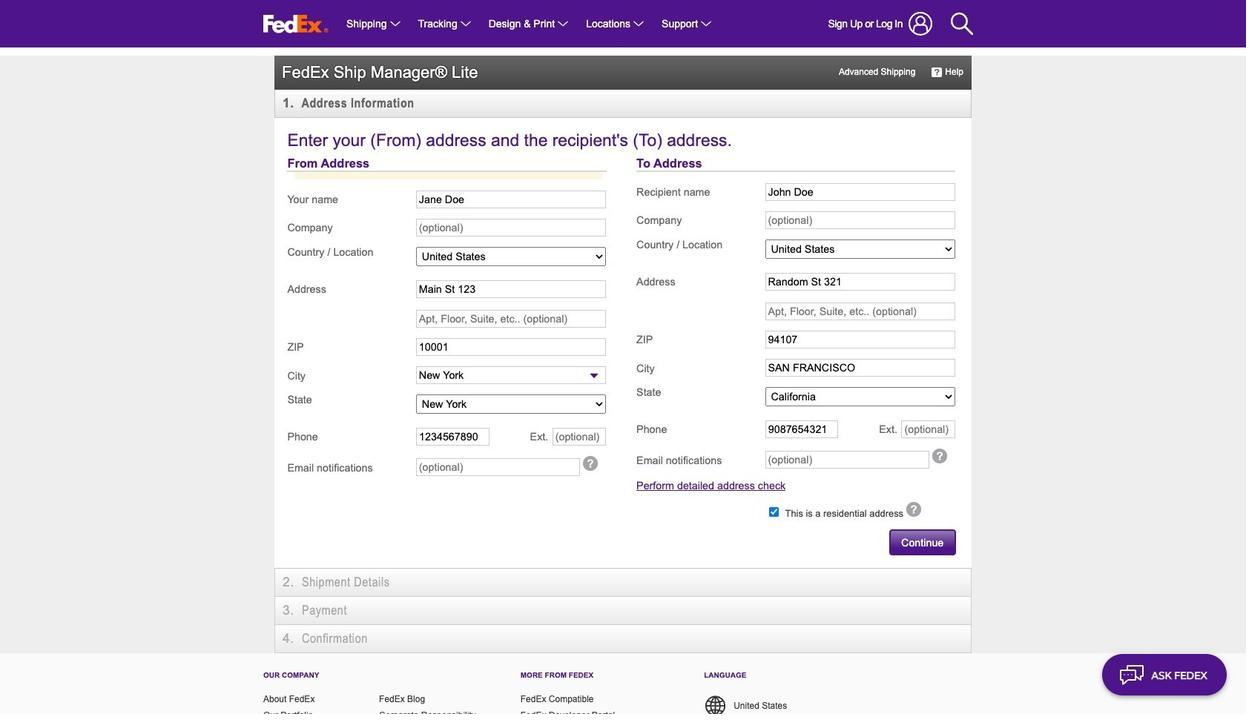 Task type: vqa. For each thing, say whether or not it's contained in the screenshot.
SELECT THIS BOX IF YOU ARE SHIPPING TO A RESIDENTIAL ADDRESS. THIS HELPS FEDEX PROVIDE THE BEST SHIPPING OPTIONS FOR YOU. FOR RESIDENTIAL DELIVERIES A SURCHARGE MAY BE APPLIED. image
yes



Task type: describe. For each thing, give the bounding box(es) containing it.
fedex search image
[[951, 12, 974, 36]]

Recipient's Phone telephone field
[[766, 421, 839, 439]]

Shipper's full name field
[[416, 190, 606, 208]]

Shipper's Address Line number two field
[[416, 310, 606, 328]]

recipient email address will be used to provide notifications for this shipment. image
[[933, 449, 955, 464]]

your email address will be used to provide notifications for this shipment. image
[[584, 457, 606, 471]]

Recipient's Phone Extension field
[[902, 421, 956, 439]]

Shipper's Company field
[[416, 219, 606, 237]]

Shipper's Address Line number one field
[[416, 280, 606, 298]]

Shipper's City field
[[416, 367, 606, 385]]

Shipper's Phone telephone field
[[416, 428, 489, 446]]

Recipient's Address Line number Two field
[[765, 302, 956, 320]]

Recipient's Company field
[[765, 211, 956, 229]]

Recipient's City field
[[765, 359, 956, 377]]



Task type: locate. For each thing, give the bounding box(es) containing it.
Recipient's full name field
[[765, 183, 956, 201]]

Shipper's Phone Extension field
[[553, 428, 606, 446]]

select this box if you are shipping to a residential address. this helps fedex provide the best shipping options for you. for residential deliveries a surcharge may be applied. image
[[907, 502, 929, 517]]

Shipper's Email Notification field
[[416, 459, 581, 477]]

Shipper's Zip or Postal code field
[[416, 338, 606, 356]]

Recipient's Address Line number one field
[[765, 273, 956, 291]]

Recipient's Zip or Postal code field
[[765, 331, 956, 349]]

Recipient's Email Notification field
[[765, 451, 930, 469]]

None checkbox
[[769, 508, 779, 517]]



